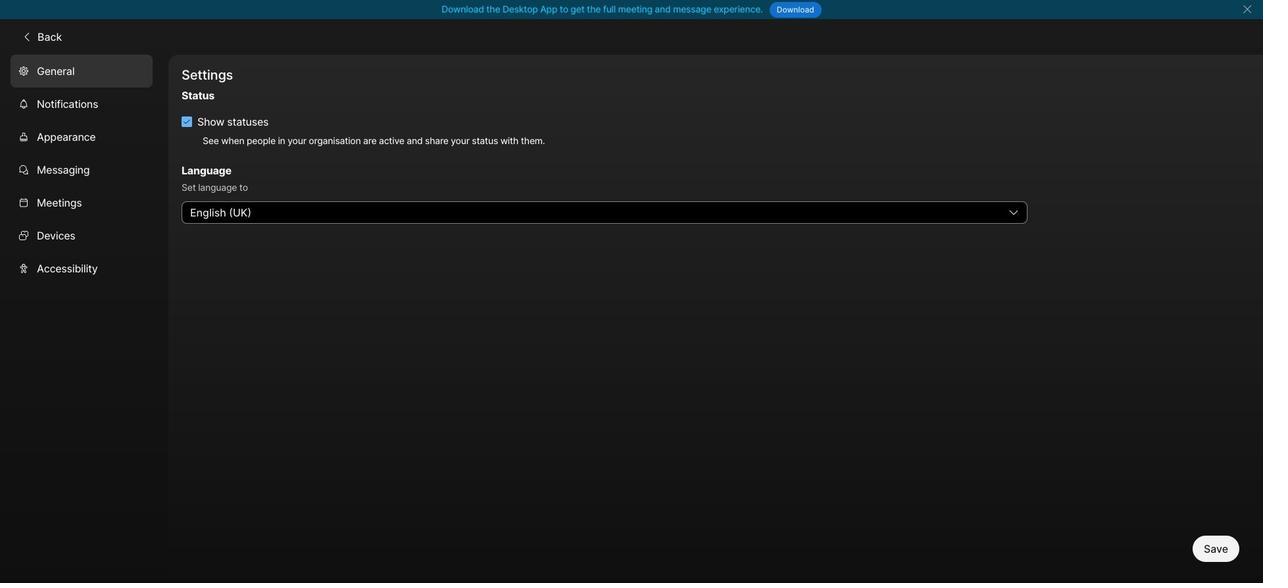 Task type: locate. For each thing, give the bounding box(es) containing it.
settings navigation
[[0, 54, 169, 583]]

devices tab
[[11, 219, 153, 252]]

notifications tab
[[11, 87, 153, 120]]

appearance tab
[[11, 120, 153, 153]]

general tab
[[11, 54, 153, 87]]



Task type: vqa. For each thing, say whether or not it's contained in the screenshot.
Accessibility tab
yes



Task type: describe. For each thing, give the bounding box(es) containing it.
accessibility tab
[[11, 252, 153, 285]]

messaging tab
[[11, 153, 153, 186]]

cancel_16 image
[[1243, 4, 1253, 14]]

meetings tab
[[11, 186, 153, 219]]



